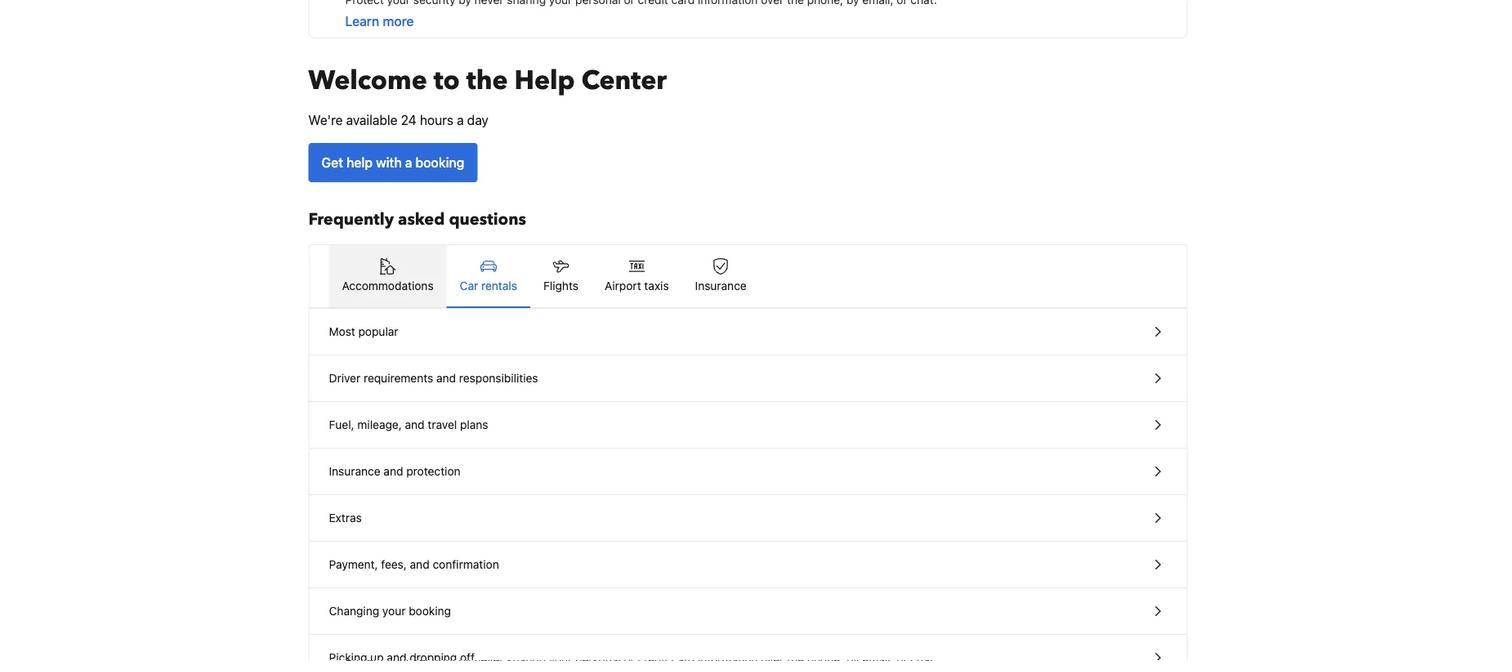 Task type: locate. For each thing, give the bounding box(es) containing it.
0 horizontal spatial a
[[405, 155, 412, 170]]

we're
[[309, 112, 343, 128]]

1 vertical spatial booking
[[409, 604, 451, 618]]

0 vertical spatial insurance
[[695, 279, 747, 293]]

day
[[467, 112, 489, 128]]

insurance for insurance and protection
[[329, 465, 381, 478]]

help
[[515, 63, 575, 98]]

a left day
[[457, 112, 464, 128]]

welcome
[[309, 63, 427, 98]]

1 vertical spatial a
[[405, 155, 412, 170]]

payment, fees, and confirmation button
[[309, 542, 1187, 588]]

help
[[347, 155, 373, 170]]

payment,
[[329, 558, 378, 571]]

more
[[383, 13, 414, 29]]

learn more
[[345, 13, 414, 29]]

flights
[[543, 279, 579, 293]]

get help with a booking button
[[309, 143, 478, 182]]

and for mileage,
[[405, 418, 425, 432]]

payment, fees, and confirmation
[[329, 558, 499, 571]]

extras
[[329, 511, 362, 525]]

0 vertical spatial a
[[457, 112, 464, 128]]

get help with a booking
[[322, 155, 464, 170]]

booking inside 'button'
[[416, 155, 464, 170]]

1 horizontal spatial a
[[457, 112, 464, 128]]

and up travel
[[436, 371, 456, 385]]

insurance
[[695, 279, 747, 293], [329, 465, 381, 478]]

tab list
[[309, 245, 1187, 309]]

a
[[457, 112, 464, 128], [405, 155, 412, 170]]

airport
[[605, 279, 641, 293]]

and
[[436, 371, 456, 385], [405, 418, 425, 432], [384, 465, 403, 478], [410, 558, 430, 571]]

get
[[322, 155, 343, 170]]

fuel, mileage, and travel plans button
[[309, 402, 1187, 449]]

extras button
[[309, 495, 1187, 542]]

popular
[[358, 325, 399, 338]]

plans
[[460, 418, 488, 432]]

and inside "button"
[[410, 558, 430, 571]]

insurance inside tab list
[[695, 279, 747, 293]]

booking down hours
[[416, 155, 464, 170]]

0 horizontal spatial insurance
[[329, 465, 381, 478]]

car rentals button
[[447, 245, 530, 307]]

booking
[[416, 155, 464, 170], [409, 604, 451, 618]]

0 vertical spatial booking
[[416, 155, 464, 170]]

mileage,
[[357, 418, 402, 432]]

to
[[434, 63, 460, 98]]

most
[[329, 325, 355, 338]]

booking right your
[[409, 604, 451, 618]]

center
[[582, 63, 667, 98]]

your
[[382, 604, 406, 618]]

and for requirements
[[436, 371, 456, 385]]

responsibilities
[[459, 371, 538, 385]]

travel
[[428, 418, 457, 432]]

1 horizontal spatial insurance
[[695, 279, 747, 293]]

car rentals
[[460, 279, 517, 293]]

1 vertical spatial insurance
[[329, 465, 381, 478]]

insurance up most popular button
[[695, 279, 747, 293]]

insurance button
[[682, 245, 760, 307]]

we're available 24 hours a day
[[309, 112, 489, 128]]

protection
[[406, 465, 461, 478]]

insurance up 'extras'
[[329, 465, 381, 478]]

insurance and protection
[[329, 465, 461, 478]]

and right fees,
[[410, 558, 430, 571]]

and left travel
[[405, 418, 425, 432]]

learn
[[345, 13, 379, 29]]

questions
[[449, 208, 526, 231]]

and for fees,
[[410, 558, 430, 571]]

a right the with
[[405, 155, 412, 170]]

taxis
[[644, 279, 669, 293]]

a inside 'button'
[[405, 155, 412, 170]]



Task type: describe. For each thing, give the bounding box(es) containing it.
accommodations
[[342, 279, 434, 293]]

the
[[467, 63, 508, 98]]

frequently
[[309, 208, 394, 231]]

confirmation
[[433, 558, 499, 571]]

requirements
[[364, 371, 433, 385]]

driver requirements and responsibilities button
[[309, 356, 1187, 402]]

changing
[[329, 604, 379, 618]]

driver requirements and responsibilities
[[329, 371, 538, 385]]

learn more link
[[345, 13, 414, 29]]

fees,
[[381, 558, 407, 571]]

tab list containing accommodations
[[309, 245, 1187, 309]]

and left protection
[[384, 465, 403, 478]]

available
[[346, 112, 398, 128]]

airport taxis button
[[592, 245, 682, 307]]

airport taxis
[[605, 279, 669, 293]]

flights button
[[530, 245, 592, 307]]

most popular button
[[309, 309, 1187, 356]]

welcome to the help center
[[309, 63, 667, 98]]

hours
[[420, 112, 453, 128]]

accommodations button
[[329, 245, 447, 307]]

asked
[[398, 208, 445, 231]]

most popular
[[329, 325, 399, 338]]

with
[[376, 155, 402, 170]]

insurance for insurance
[[695, 279, 747, 293]]

driver
[[329, 371, 361, 385]]

car
[[460, 279, 478, 293]]

rentals
[[481, 279, 517, 293]]

fuel,
[[329, 418, 354, 432]]

booking inside button
[[409, 604, 451, 618]]

fuel, mileage, and travel plans
[[329, 418, 488, 432]]

insurance and protection button
[[309, 449, 1187, 495]]

changing your booking
[[329, 604, 451, 618]]

frequently asked questions
[[309, 208, 526, 231]]

changing your booking button
[[309, 588, 1187, 635]]

24
[[401, 112, 417, 128]]



Task type: vqa. For each thing, say whether or not it's contained in the screenshot.
cookie
no



